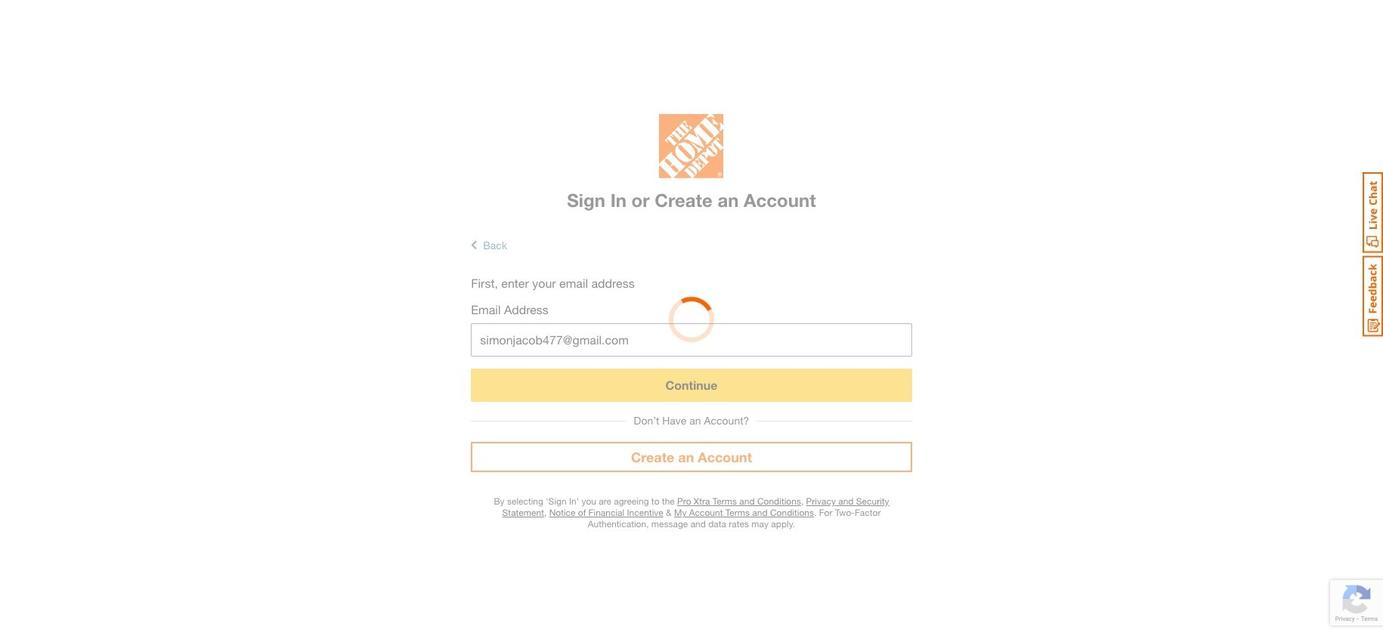 Task type: vqa. For each thing, say whether or not it's contained in the screenshot.
back arrow "icon"
yes



Task type: locate. For each thing, give the bounding box(es) containing it.
live chat image
[[1363, 172, 1384, 253]]

None email field
[[471, 324, 912, 357]]



Task type: describe. For each thing, give the bounding box(es) containing it.
feedback link image
[[1363, 256, 1384, 337]]

back arrow image
[[471, 239, 477, 252]]

thd logo image
[[660, 114, 724, 182]]



